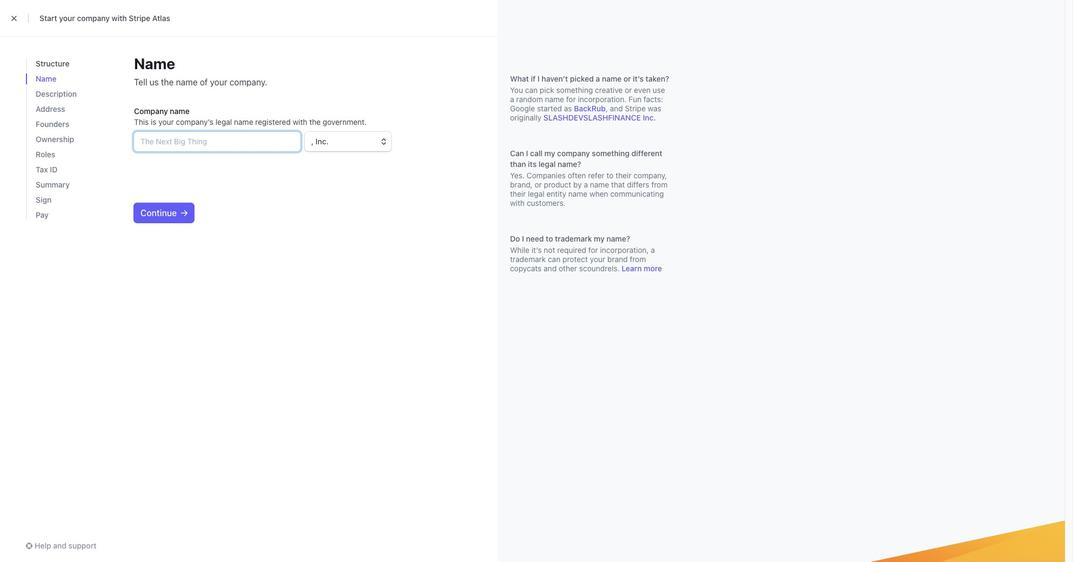 Task type: vqa. For each thing, say whether or not it's contained in the screenshot.
bottom the Atlas
no



Task type: locate. For each thing, give the bounding box(es) containing it.
name?
[[558, 159, 581, 169], [607, 234, 630, 243]]

or left even
[[625, 85, 632, 95]]

i inside can i call my company something different than its legal name? yes. companies often refer to their company, brand, or product by a name that differs from their legal entity name when communicating with customers.
[[526, 149, 528, 158]]

0 vertical spatial for
[[566, 95, 576, 104]]

with right the registered
[[293, 117, 307, 126]]

my
[[545, 149, 555, 158], [594, 234, 605, 243]]

it's inside the while it's not required for incorporation, a trademark can protect your brand from copycats and other scoundrels.
[[532, 245, 542, 255]]

0 horizontal spatial name?
[[558, 159, 581, 169]]

with
[[112, 14, 127, 23], [293, 117, 307, 126], [510, 198, 525, 208]]

for inside the while it's not required for incorporation, a trademark can protect your brand from copycats and other scoundrels.
[[588, 245, 598, 255]]

1 horizontal spatial my
[[594, 234, 605, 243]]

i right do on the top
[[522, 234, 524, 243]]

its
[[528, 159, 537, 169]]

a up more
[[651, 245, 655, 255]]

stripe left was at top
[[625, 104, 646, 113]]

company
[[134, 106, 168, 116]]

as
[[564, 104, 572, 113]]

can left protect
[[548, 255, 561, 264]]

yes.
[[510, 171, 525, 180]]

1 horizontal spatial their
[[616, 171, 632, 180]]

your right of
[[210, 77, 227, 87]]

company right start
[[77, 14, 110, 23]]

the inside company name this is your company's legal name registered with the government.
[[309, 117, 321, 126]]

name? up incorporation,
[[607, 234, 630, 243]]

1 horizontal spatial it's
[[633, 74, 644, 83]]

other
[[559, 264, 577, 273]]

trademark up required
[[555, 234, 592, 243]]

companies
[[527, 171, 566, 180]]

scoundrels.
[[579, 264, 620, 273]]

0 vertical spatial with
[[112, 14, 127, 23]]

more
[[644, 264, 662, 273]]

1 vertical spatial legal
[[539, 159, 556, 169]]

0 vertical spatial to
[[607, 171, 614, 180]]

0 vertical spatial legal
[[215, 117, 232, 126]]

0 horizontal spatial can
[[525, 85, 538, 95]]

1 vertical spatial name
[[36, 74, 56, 83]]

1 vertical spatial it's
[[532, 245, 542, 255]]

and for support
[[53, 541, 66, 550]]

0 vertical spatial company
[[77, 14, 110, 23]]

company name this is your company's legal name registered with the government.
[[134, 106, 367, 126]]

something
[[556, 85, 593, 95], [592, 149, 630, 158]]

or right brand,
[[535, 180, 542, 189]]

even
[[634, 85, 651, 95]]

can inside the while it's not required for incorporation, a trademark can protect your brand from copycats and other scoundrels.
[[548, 255, 561, 264]]

the
[[161, 77, 174, 87], [309, 117, 321, 126]]

your
[[59, 14, 75, 23], [210, 77, 227, 87], [159, 117, 174, 126], [590, 255, 605, 264]]

slashdevslashfinance
[[544, 113, 641, 122]]

i left call
[[526, 149, 528, 158]]

1 vertical spatial can
[[548, 255, 561, 264]]

to
[[607, 171, 614, 180], [546, 234, 553, 243]]

, and stripe was originally
[[510, 104, 662, 122]]

differs
[[627, 180, 649, 189]]

or
[[624, 74, 631, 83], [625, 85, 632, 95], [535, 180, 542, 189]]

0 horizontal spatial to
[[546, 234, 553, 243]]

a inside can i call my company something different than its legal name? yes. companies often refer to their company, brand, or product by a name that differs from their legal entity name when communicating with customers.
[[584, 180, 588, 189]]

not
[[544, 245, 555, 255]]

0 horizontal spatial for
[[566, 95, 576, 104]]

structure
[[36, 59, 69, 68]]

1 horizontal spatial from
[[651, 180, 668, 189]]

1 horizontal spatial to
[[607, 171, 614, 180]]

name
[[134, 55, 175, 72], [36, 74, 56, 83]]

1 horizontal spatial stripe
[[625, 104, 646, 113]]

it's
[[633, 74, 644, 83], [532, 245, 542, 255]]

1 horizontal spatial with
[[293, 117, 307, 126]]

1 horizontal spatial name
[[134, 55, 175, 72]]

tell
[[134, 77, 147, 87]]

0 horizontal spatial trademark
[[510, 255, 546, 264]]

do i need to trademark my name?
[[510, 234, 630, 243]]

for inside you can pick something creative or even use a random name for incorporation. fun facts: google started as
[[566, 95, 576, 104]]

1 horizontal spatial the
[[309, 117, 321, 126]]

1 vertical spatial or
[[625, 85, 632, 95]]

backrub
[[574, 104, 606, 113]]

your right 'is'
[[159, 117, 174, 126]]

1 horizontal spatial and
[[544, 264, 557, 273]]

the left "government."
[[309, 117, 321, 126]]

name for name
[[36, 74, 56, 83]]

1 horizontal spatial company
[[557, 149, 590, 158]]

my right call
[[545, 149, 555, 158]]

need
[[526, 234, 544, 243]]

stripe left atlas
[[129, 14, 150, 23]]

that
[[611, 180, 625, 189]]

0 horizontal spatial name
[[36, 74, 56, 83]]

2 horizontal spatial and
[[610, 104, 623, 113]]

continue button
[[134, 203, 194, 223]]

1 horizontal spatial trademark
[[555, 234, 592, 243]]

name inside name tell us the name of your company.
[[134, 55, 175, 72]]

their
[[616, 171, 632, 180], [510, 189, 526, 198]]

random
[[516, 95, 543, 104]]

while
[[510, 245, 530, 255]]

1 vertical spatial to
[[546, 234, 553, 243]]

1 vertical spatial for
[[588, 245, 598, 255]]

1 horizontal spatial name?
[[607, 234, 630, 243]]

0 vertical spatial can
[[525, 85, 538, 95]]

something inside can i call my company something different than its legal name? yes. companies often refer to their company, brand, or product by a name that differs from their legal entity name when communicating with customers.
[[592, 149, 630, 158]]

0 horizontal spatial with
[[112, 14, 127, 23]]

different
[[632, 149, 662, 158]]

company up often
[[557, 149, 590, 158]]

0 horizontal spatial and
[[53, 541, 66, 550]]

with inside can i call my company something different than its legal name? yes. companies often refer to their company, brand, or product by a name that differs from their legal entity name when communicating with customers.
[[510, 198, 525, 208]]

0 horizontal spatial from
[[630, 255, 646, 264]]

0 vertical spatial my
[[545, 149, 555, 158]]

it's up even
[[633, 74, 644, 83]]

help
[[35, 541, 51, 550]]

stripe
[[129, 14, 150, 23], [625, 104, 646, 113]]

something down "picked"
[[556, 85, 593, 95]]

with down brand,
[[510, 198, 525, 208]]

trademark down the need
[[510, 255, 546, 264]]

company inside can i call my company something different than its legal name? yes. companies often refer to their company, brand, or product by a name that differs from their legal entity name when communicating with customers.
[[557, 149, 590, 158]]

i
[[538, 74, 540, 83], [526, 149, 528, 158], [522, 234, 524, 243]]

legal up company name text box
[[215, 117, 232, 126]]

1 horizontal spatial for
[[588, 245, 598, 255]]

0 vertical spatial name
[[134, 55, 175, 72]]

something up 'refer'
[[592, 149, 630, 158]]

0 vertical spatial name?
[[558, 159, 581, 169]]

my up the while it's not required for incorporation, a trademark can protect your brand from copycats and other scoundrels.
[[594, 234, 605, 243]]

0 vertical spatial it's
[[633, 74, 644, 83]]

1 vertical spatial stripe
[[625, 104, 646, 113]]

0 vertical spatial from
[[651, 180, 668, 189]]

1 vertical spatial with
[[293, 117, 307, 126]]

it's down the need
[[532, 245, 542, 255]]

legal left entity
[[528, 189, 545, 198]]

your inside company name this is your company's legal name registered with the government.
[[159, 117, 174, 126]]

trademark
[[555, 234, 592, 243], [510, 255, 546, 264]]

i right if
[[538, 74, 540, 83]]

2 vertical spatial with
[[510, 198, 525, 208]]

name? up often
[[558, 159, 581, 169]]

required
[[557, 245, 586, 255]]

what
[[510, 74, 529, 83]]

legal up the companies
[[539, 159, 556, 169]]

can i call my company something different than its legal name? yes. companies often refer to their company, brand, or product by a name that differs from their legal entity name when communicating with customers.
[[510, 149, 668, 208]]

0 vertical spatial something
[[556, 85, 593, 95]]

name down haven't
[[545, 95, 564, 104]]

and right ,
[[610, 104, 623, 113]]

2 vertical spatial i
[[522, 234, 524, 243]]

the right us in the left top of the page
[[161, 77, 174, 87]]

1 vertical spatial trademark
[[510, 255, 546, 264]]

1 horizontal spatial i
[[526, 149, 528, 158]]

name
[[602, 74, 622, 83], [176, 77, 198, 87], [545, 95, 564, 104], [170, 106, 190, 116], [234, 117, 253, 126], [590, 180, 609, 189], [568, 189, 588, 198]]

name down structure link
[[36, 74, 56, 83]]

started
[[537, 104, 562, 113]]

2 vertical spatial and
[[53, 541, 66, 550]]

you
[[510, 85, 523, 95]]

inc.
[[643, 113, 656, 122]]

0 vertical spatial and
[[610, 104, 623, 113]]

you can pick something creative or even use a random name for incorporation. fun facts: google started as
[[510, 85, 665, 113]]

by
[[573, 180, 582, 189]]

their up communicating
[[616, 171, 632, 180]]

legal
[[215, 117, 232, 126], [539, 159, 556, 169], [528, 189, 545, 198]]

with left atlas
[[112, 14, 127, 23]]

from
[[651, 180, 668, 189], [630, 255, 646, 264]]

from inside the while it's not required for incorporation, a trademark can protect your brand from copycats and other scoundrels.
[[630, 255, 646, 264]]

to up the not
[[546, 234, 553, 243]]

support
[[68, 541, 96, 550]]

government.
[[323, 117, 367, 126]]

name up us in the left top of the page
[[134, 55, 175, 72]]

a right 'by'
[[584, 180, 588, 189]]

0 horizontal spatial i
[[522, 234, 524, 243]]

do
[[510, 234, 520, 243]]

or inside can i call my company something different than its legal name? yes. companies often refer to their company, brand, or product by a name that differs from their legal entity name when communicating with customers.
[[535, 180, 542, 189]]

0 vertical spatial i
[[538, 74, 540, 83]]

1 vertical spatial the
[[309, 117, 321, 126]]

1 horizontal spatial can
[[548, 255, 561, 264]]

1 vertical spatial i
[[526, 149, 528, 158]]

0 horizontal spatial their
[[510, 189, 526, 198]]

and
[[610, 104, 623, 113], [544, 264, 557, 273], [53, 541, 66, 550]]

learn
[[622, 264, 642, 273]]

can
[[525, 85, 538, 95], [548, 255, 561, 264]]

copycats
[[510, 264, 542, 273]]

to right 'refer'
[[607, 171, 614, 180]]

0 horizontal spatial it's
[[532, 245, 542, 255]]

0 vertical spatial trademark
[[555, 234, 592, 243]]

1 vertical spatial and
[[544, 264, 557, 273]]

0 horizontal spatial the
[[161, 77, 174, 87]]

company,
[[634, 171, 667, 180]]

1 vertical spatial their
[[510, 189, 526, 198]]

0 vertical spatial the
[[161, 77, 174, 87]]

name left that
[[590, 180, 609, 189]]

a left random
[[510, 95, 514, 104]]

and left other at the right of page
[[544, 264, 557, 273]]

2 horizontal spatial with
[[510, 198, 525, 208]]

or up fun on the top right
[[624, 74, 631, 83]]

name left of
[[176, 77, 198, 87]]

slashdevslashfinance inc. link
[[544, 113, 656, 122]]

0 vertical spatial stripe
[[129, 14, 150, 23]]

and right help
[[53, 541, 66, 550]]

google
[[510, 104, 535, 113]]

originally
[[510, 113, 542, 122]]

from inside can i call my company something different than its legal name? yes. companies often refer to their company, brand, or product by a name that differs from their legal entity name when communicating with customers.
[[651, 180, 668, 189]]

2 vertical spatial or
[[535, 180, 542, 189]]

and inside , and stripe was originally
[[610, 104, 623, 113]]

or inside you can pick something creative or even use a random name for incorporation. fun facts: google started as
[[625, 85, 632, 95]]

what if i haven't picked a name or it's taken?
[[510, 74, 669, 83]]

company
[[77, 14, 110, 23], [557, 149, 590, 158]]

their down yes. on the left of the page
[[510, 189, 526, 198]]

1 vertical spatial from
[[630, 255, 646, 264]]

1 vertical spatial company
[[557, 149, 590, 158]]

picked
[[570, 74, 594, 83]]

name up creative
[[602, 74, 622, 83]]

name inside name tell us the name of your company.
[[176, 77, 198, 87]]

1 vertical spatial something
[[592, 149, 630, 158]]

can down if
[[525, 85, 538, 95]]

your left brand
[[590, 255, 605, 264]]

i for need
[[522, 234, 524, 243]]

name for name tell us the name of your company.
[[134, 55, 175, 72]]

0 horizontal spatial my
[[545, 149, 555, 158]]



Task type: describe. For each thing, give the bounding box(es) containing it.
atlas
[[152, 14, 170, 23]]

company.
[[230, 77, 267, 87]]

creative
[[595, 85, 623, 95]]

something inside you can pick something creative or even use a random name for incorporation. fun facts: google started as
[[556, 85, 593, 95]]

was
[[648, 104, 662, 113]]

can
[[510, 149, 524, 158]]

with inside company name this is your company's legal name registered with the government.
[[293, 117, 307, 126]]

product
[[544, 180, 571, 189]]

0 horizontal spatial stripe
[[129, 14, 150, 23]]

name tell us the name of your company.
[[134, 55, 267, 87]]

1 vertical spatial my
[[594, 234, 605, 243]]

registered
[[255, 117, 291, 126]]

taken?
[[646, 74, 669, 83]]

structure link
[[36, 58, 69, 69]]

your inside name tell us the name of your company.
[[210, 77, 227, 87]]

often
[[568, 171, 586, 180]]

2 horizontal spatial i
[[538, 74, 540, 83]]

refer
[[588, 171, 605, 180]]

when
[[590, 189, 608, 198]]

slashdevslashfinance inc.
[[544, 113, 656, 122]]

a up creative
[[596, 74, 600, 83]]

name left the registered
[[234, 117, 253, 126]]

than
[[510, 159, 526, 169]]

and for stripe
[[610, 104, 623, 113]]

1 vertical spatial name?
[[607, 234, 630, 243]]

start
[[39, 14, 57, 23]]

use
[[653, 85, 665, 95]]

learn more
[[622, 264, 662, 273]]

backrub link
[[574, 104, 606, 113]]

communicating
[[610, 189, 664, 198]]

fun
[[629, 95, 642, 104]]

my inside can i call my company something different than its legal name? yes. companies often refer to their company, brand, or product by a name that differs from their legal entity name when communicating with customers.
[[545, 149, 555, 158]]

name down often
[[568, 189, 588, 198]]

while it's not required for incorporation, a trademark can protect your brand from copycats and other scoundrels.
[[510, 245, 655, 273]]

pick
[[540, 85, 554, 95]]

of
[[200, 77, 208, 87]]

your right start
[[59, 14, 75, 23]]

a inside you can pick something creative or even use a random name for incorporation. fun facts: google started as
[[510, 95, 514, 104]]

us
[[150, 77, 159, 87]]

continue
[[141, 208, 177, 218]]

help and support link
[[26, 540, 96, 551]]

brand,
[[510, 180, 533, 189]]

legal inside company name this is your company's legal name registered with the government.
[[215, 117, 232, 126]]

a inside the while it's not required for incorporation, a trademark can protect your brand from copycats and other scoundrels.
[[651, 245, 655, 255]]

company's
[[176, 117, 213, 126]]

entity
[[547, 189, 566, 198]]

0 vertical spatial their
[[616, 171, 632, 180]]

help and support
[[35, 541, 96, 550]]

trademark inside the while it's not required for incorporation, a trademark can protect your brand from copycats and other scoundrels.
[[510, 255, 546, 264]]

the inside name tell us the name of your company.
[[161, 77, 174, 87]]

protect
[[563, 255, 588, 264]]

and inside the while it's not required for incorporation, a trademark can protect your brand from copycats and other scoundrels.
[[544, 264, 557, 273]]

start your company with stripe atlas
[[39, 14, 170, 23]]

i for call
[[526, 149, 528, 158]]

Company name text field
[[134, 132, 300, 151]]

brand
[[607, 255, 628, 264]]

facts:
[[644, 95, 663, 104]]

name link
[[36, 73, 56, 84]]

to inside can i call my company something different than its legal name? yes. companies often refer to their company, brand, or product by a name that differs from their legal entity name when communicating with customers.
[[607, 171, 614, 180]]

haven't
[[542, 74, 568, 83]]

is
[[151, 117, 156, 126]]

0 horizontal spatial company
[[77, 14, 110, 23]]

if
[[531, 74, 536, 83]]

customers.
[[527, 198, 566, 208]]

name inside you can pick something creative or even use a random name for incorporation. fun facts: google started as
[[545, 95, 564, 104]]

name up company's
[[170, 106, 190, 116]]

call
[[530, 149, 543, 158]]

0 vertical spatial or
[[624, 74, 631, 83]]

can inside you can pick something creative or even use a random name for incorporation. fun facts: google started as
[[525, 85, 538, 95]]

incorporation,
[[600, 245, 649, 255]]

,
[[606, 104, 608, 113]]

this
[[134, 117, 149, 126]]

2 vertical spatial legal
[[528, 189, 545, 198]]

your inside the while it's not required for incorporation, a trademark can protect your brand from copycats and other scoundrels.
[[590, 255, 605, 264]]

name? inside can i call my company something different than its legal name? yes. companies often refer to their company, brand, or product by a name that differs from their legal entity name when communicating with customers.
[[558, 159, 581, 169]]

incorporation.
[[578, 95, 627, 104]]

stripe inside , and stripe was originally
[[625, 104, 646, 113]]

svg image
[[181, 210, 188, 216]]

learn more link
[[622, 264, 662, 273]]



